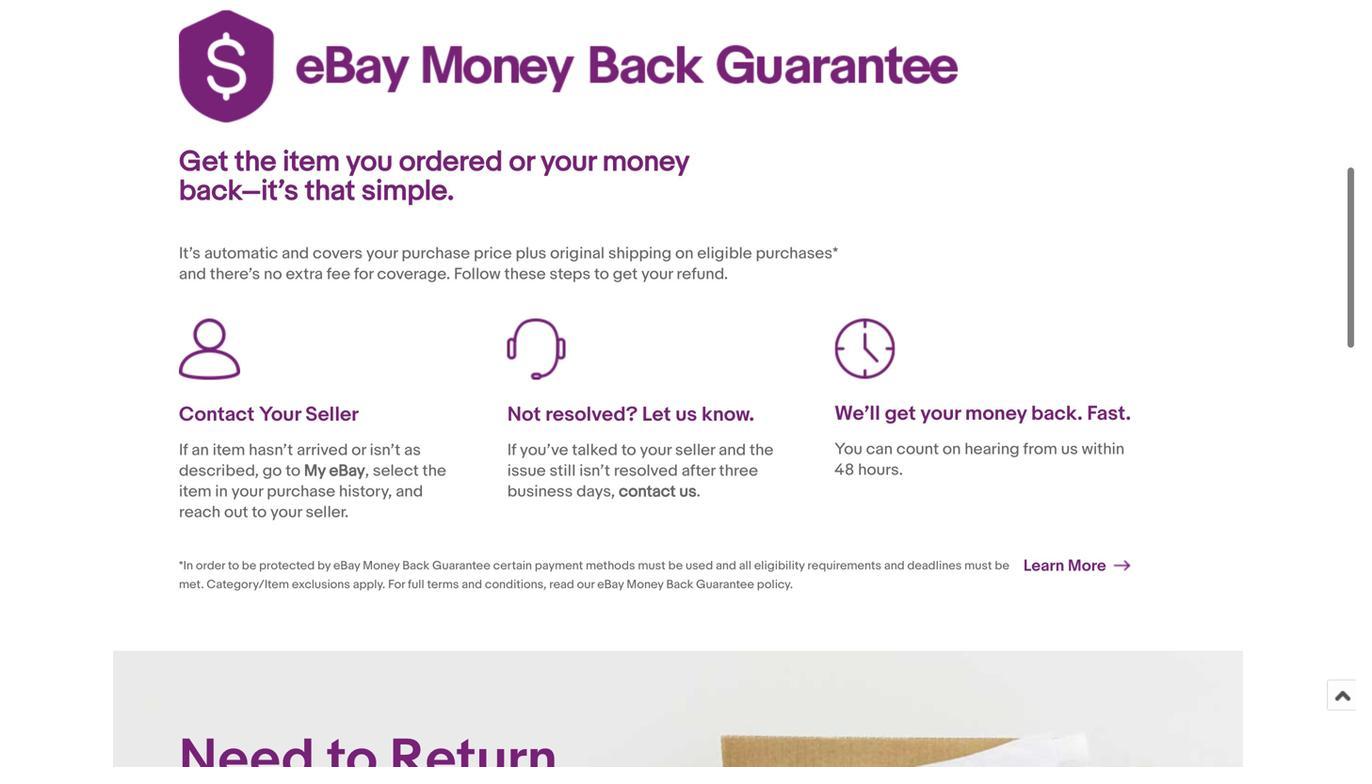 Task type: describe. For each thing, give the bounding box(es) containing it.
1 be from the left
[[242, 559, 257, 574]]

in
[[215, 482, 228, 502]]

days,
[[577, 482, 615, 502]]

we'll get your money back. fast.
[[835, 402, 1132, 426]]

purchase inside if an item hasn't arrived or isn't as described, go to my ebay , select the item in your purchase history, and reach out to your seller.
[[267, 482, 336, 502]]

my
[[304, 462, 326, 481]]

simple.
[[362, 174, 455, 208]]

your down shipping
[[642, 265, 673, 285]]

after
[[682, 462, 716, 481]]

0 vertical spatial back
[[403, 559, 430, 574]]

contact
[[619, 482, 676, 502]]

that
[[305, 174, 355, 208]]

back—it's
[[179, 174, 299, 208]]

,
[[365, 462, 369, 481]]

get
[[179, 145, 228, 179]]

our
[[577, 578, 595, 593]]

1 horizontal spatial guarantee
[[696, 578, 755, 593]]

refund.
[[677, 265, 728, 285]]

all
[[739, 559, 752, 574]]

protected
[[259, 559, 315, 574]]

to inside it's automatic and covers your purchase price plus original shipping on eligible purchases* and there's no extra fee for coverage. follow these steps to get your refund.
[[595, 265, 609, 285]]

on inside you can count on hearing from us within 48 hours.
[[943, 440, 961, 460]]

fee
[[327, 265, 351, 285]]

there's
[[210, 265, 260, 285]]

no
[[264, 265, 282, 285]]

isn't inside if an item hasn't arrived or isn't as described, go to my ebay , select the item in your purchase history, and reach out to your seller.
[[370, 441, 401, 461]]

these
[[505, 265, 546, 285]]

for
[[388, 578, 405, 593]]

fast.
[[1088, 402, 1132, 426]]

you
[[835, 440, 863, 460]]

48
[[835, 461, 855, 481]]

us inside you can count on hearing from us within 48 hours.
[[1062, 440, 1079, 460]]

price
[[474, 244, 512, 264]]

certain
[[493, 559, 532, 574]]

methods
[[586, 559, 636, 574]]

follow
[[454, 265, 501, 285]]

coverage.
[[377, 265, 451, 285]]

reach
[[179, 503, 221, 523]]

and left deadlines
[[885, 559, 905, 574]]

read
[[549, 578, 575, 593]]

seller.
[[306, 503, 349, 523]]

and right terms
[[462, 578, 482, 593]]

used
[[686, 559, 713, 574]]

to right go
[[286, 462, 301, 481]]

can
[[867, 440, 893, 460]]

contact
[[179, 403, 255, 427]]

payment
[[535, 559, 583, 574]]

not
[[508, 403, 541, 427]]

it's
[[179, 244, 201, 264]]

to inside if you've talked to your seller and the issue still isn't resolved after three business days, contact us .
[[622, 441, 637, 461]]

automatic
[[204, 244, 278, 264]]

and up extra
[[282, 244, 309, 264]]

1 vertical spatial back
[[667, 578, 694, 593]]

to inside *in order to be protected by ebay money back guarantee certain payment methods must be used and all eligibility requirements and deadlines must be met. category/item exclusions apply. for full terms and conditions, read our ebay money back guarantee policy.
[[228, 559, 239, 574]]

your
[[259, 403, 301, 427]]

2 must from the left
[[965, 559, 993, 574]]

hearing
[[965, 440, 1020, 460]]

us inside if you've talked to your seller and the issue still isn't resolved after three business days, contact us .
[[680, 482, 697, 502]]

ordered
[[399, 145, 503, 179]]

eligibility
[[755, 559, 805, 574]]

from
[[1024, 440, 1058, 460]]

1 vertical spatial get
[[885, 402, 916, 426]]

0 horizontal spatial item
[[179, 482, 212, 502]]

for
[[354, 265, 374, 285]]

3 be from the left
[[995, 559, 1010, 574]]

three
[[719, 462, 758, 481]]

your up for
[[366, 244, 398, 264]]

the inside if an item hasn't arrived or isn't as described, go to my ebay , select the item in your purchase history, and reach out to your seller.
[[423, 462, 447, 481]]

on inside it's automatic and covers your purchase price plus original shipping on eligible purchases* and there's no extra fee for coverage. follow these steps to get your refund.
[[676, 244, 694, 264]]

if an item hasn't arrived or isn't as described, go to my ebay , select the item in your purchase history, and reach out to your seller.
[[179, 441, 447, 523]]

talked
[[572, 441, 618, 461]]

described,
[[179, 462, 259, 481]]

more
[[1069, 557, 1107, 577]]

contact us link
[[619, 482, 697, 502]]

learn
[[1024, 557, 1065, 577]]

and down "it's"
[[179, 265, 206, 285]]

item for back—it's
[[283, 145, 340, 179]]

your left 'seller.'
[[270, 503, 302, 523]]

steps
[[550, 265, 591, 285]]

your up out
[[232, 482, 263, 502]]

as
[[404, 441, 421, 461]]

go
[[263, 462, 282, 481]]



Task type: locate. For each thing, give the bounding box(es) containing it.
purchase inside it's automatic and covers your purchase price plus original shipping on eligible purchases* and there's no extra fee for coverage. follow these steps to get your refund.
[[402, 244, 470, 264]]

isn't inside if you've talked to your seller and the issue still isn't resolved after three business days, contact us .
[[580, 462, 611, 481]]

0 vertical spatial on
[[676, 244, 694, 264]]

your inside get the item you ordered or your money back—it's that simple.
[[541, 145, 596, 179]]

you've
[[520, 441, 569, 461]]

and
[[282, 244, 309, 264], [179, 265, 206, 285], [719, 441, 746, 461], [396, 482, 423, 502], [716, 559, 737, 574], [885, 559, 905, 574], [462, 578, 482, 593]]

on
[[676, 244, 694, 264], [943, 440, 961, 460]]

1 if from the left
[[179, 441, 188, 461]]

met.
[[179, 578, 204, 593]]

0 horizontal spatial on
[[676, 244, 694, 264]]

2 horizontal spatial item
[[283, 145, 340, 179]]

back
[[403, 559, 430, 574], [667, 578, 694, 593]]

out
[[224, 503, 248, 523]]

1 vertical spatial guarantee
[[696, 578, 755, 593]]

and left all
[[716, 559, 737, 574]]

and up three
[[719, 441, 746, 461]]

conditions,
[[485, 578, 547, 593]]

1 horizontal spatial be
[[669, 559, 683, 574]]

0 horizontal spatial get
[[613, 265, 638, 285]]

by
[[318, 559, 331, 574]]

order
[[196, 559, 225, 574]]

1 vertical spatial or
[[352, 441, 366, 461]]

1 horizontal spatial must
[[965, 559, 993, 574]]

if up issue
[[508, 441, 517, 461]]

ebay inside if an item hasn't arrived or isn't as described, go to my ebay , select the item in your purchase history, and reach out to your seller.
[[329, 462, 365, 481]]

money up apply.
[[363, 559, 400, 574]]

0 vertical spatial or
[[509, 145, 535, 179]]

2 horizontal spatial the
[[750, 441, 774, 461]]

isn't up select
[[370, 441, 401, 461]]

seller
[[676, 441, 715, 461]]

apply.
[[353, 578, 386, 593]]

0 horizontal spatial money
[[363, 559, 400, 574]]

item up described,
[[213, 441, 245, 461]]

1 horizontal spatial the
[[423, 462, 447, 481]]

item
[[283, 145, 340, 179], [213, 441, 245, 461], [179, 482, 212, 502]]

contact your seller
[[179, 403, 359, 427]]

2 horizontal spatial be
[[995, 559, 1010, 574]]

1 vertical spatial us
[[1062, 440, 1079, 460]]

ebay right the by
[[334, 559, 360, 574]]

category/item
[[207, 578, 289, 593]]

1 vertical spatial ebay
[[334, 559, 360, 574]]

0 horizontal spatial money
[[603, 145, 690, 179]]

2 be from the left
[[669, 559, 683, 574]]

your up original
[[541, 145, 596, 179]]

shipping
[[609, 244, 672, 264]]

let
[[642, 403, 671, 427]]

back.
[[1032, 402, 1083, 426]]

1 vertical spatial the
[[750, 441, 774, 461]]

to right out
[[252, 503, 267, 523]]

your up "resolved"
[[640, 441, 672, 461]]

purchase
[[402, 244, 470, 264], [267, 482, 336, 502]]

to right order
[[228, 559, 239, 574]]

1 vertical spatial on
[[943, 440, 961, 460]]

money
[[603, 145, 690, 179], [966, 402, 1027, 426]]

learn more
[[1024, 557, 1114, 577]]

2 vertical spatial the
[[423, 462, 447, 481]]

or right ordered
[[509, 145, 535, 179]]

or for ordered
[[509, 145, 535, 179]]

0 horizontal spatial if
[[179, 441, 188, 461]]

0 vertical spatial get
[[613, 265, 638, 285]]

0 horizontal spatial isn't
[[370, 441, 401, 461]]

covers
[[313, 244, 363, 264]]

2 if from the left
[[508, 441, 517, 461]]

my ebay link
[[304, 462, 365, 481]]

1 vertical spatial isn't
[[580, 462, 611, 481]]

money up hearing
[[966, 402, 1027, 426]]

or inside get the item you ordered or your money back—it's that simple.
[[509, 145, 535, 179]]

0 horizontal spatial guarantee
[[432, 559, 491, 574]]

seller
[[305, 403, 359, 427]]

the up three
[[750, 441, 774, 461]]

be left learn
[[995, 559, 1010, 574]]

if you've talked to your seller and the issue still isn't resolved after three business days, contact us .
[[508, 441, 774, 502]]

not resolved? let us know.
[[508, 403, 755, 427]]

0 vertical spatial item
[[283, 145, 340, 179]]

full
[[408, 578, 425, 593]]

or inside if an item hasn't arrived or isn't as described, go to my ebay , select the item in your purchase history, and reach out to your seller.
[[352, 441, 366, 461]]

to right steps
[[595, 265, 609, 285]]

us right from
[[1062, 440, 1079, 460]]

us down after
[[680, 482, 697, 502]]

item inside get the item you ordered or your money back—it's that simple.
[[283, 145, 340, 179]]

we'll
[[835, 402, 881, 426]]

0 horizontal spatial the
[[235, 145, 277, 179]]

0 vertical spatial guarantee
[[432, 559, 491, 574]]

0 vertical spatial purchase
[[402, 244, 470, 264]]

be up category/item
[[242, 559, 257, 574]]

if inside if an item hasn't arrived or isn't as described, go to my ebay , select the item in your purchase history, and reach out to your seller.
[[179, 441, 188, 461]]

issue
[[508, 462, 546, 481]]

0 vertical spatial us
[[676, 403, 698, 427]]

on right 'count'
[[943, 440, 961, 460]]

to up "resolved"
[[622, 441, 637, 461]]

resolved?
[[546, 403, 638, 427]]

ebay up history, on the bottom of the page
[[329, 462, 365, 481]]

back up full
[[403, 559, 430, 574]]

1 must from the left
[[638, 559, 666, 574]]

it's automatic and covers your purchase price plus original shipping on eligible purchases* and there's no extra fee for coverage. follow these steps to get your refund.
[[179, 244, 839, 285]]

0 horizontal spatial must
[[638, 559, 666, 574]]

be left used
[[669, 559, 683, 574]]

1 horizontal spatial get
[[885, 402, 916, 426]]

must right methods
[[638, 559, 666, 574]]

select
[[373, 462, 419, 481]]

money
[[363, 559, 400, 574], [627, 578, 664, 593]]

1 horizontal spatial money
[[966, 402, 1027, 426]]

get down shipping
[[613, 265, 638, 285]]

know.
[[702, 403, 755, 427]]

get the item you ordered or your money back—it's that simple.
[[179, 145, 690, 208]]

1 horizontal spatial money
[[627, 578, 664, 593]]

0 vertical spatial isn't
[[370, 441, 401, 461]]

hasn't
[[249, 441, 293, 461]]

if for if you've talked to your seller and the issue still isn't resolved after three business days, contact us .
[[508, 441, 517, 461]]

1 vertical spatial money
[[627, 578, 664, 593]]

ebay money back guarantee image
[[179, 9, 958, 123]]

still
[[550, 462, 576, 481]]

must
[[638, 559, 666, 574], [965, 559, 993, 574]]

0 horizontal spatial be
[[242, 559, 257, 574]]

0 horizontal spatial back
[[403, 559, 430, 574]]

us right let
[[676, 403, 698, 427]]

requirements
[[808, 559, 882, 574]]

if left an
[[179, 441, 188, 461]]

guarantee up terms
[[432, 559, 491, 574]]

if
[[179, 441, 188, 461], [508, 441, 517, 461]]

purchases*
[[756, 244, 839, 264]]

2 vertical spatial ebay
[[598, 578, 624, 593]]

or for arrived
[[352, 441, 366, 461]]

ebay down methods
[[598, 578, 624, 593]]

1 horizontal spatial if
[[508, 441, 517, 461]]

.
[[697, 482, 701, 502]]

get inside it's automatic and covers your purchase price plus original shipping on eligible purchases* and there's no extra fee for coverage. follow these steps to get your refund.
[[613, 265, 638, 285]]

eligible
[[698, 244, 752, 264]]

1 horizontal spatial on
[[943, 440, 961, 460]]

exclusions
[[292, 578, 350, 593]]

and inside if you've talked to your seller and the issue still isn't resolved after three business days, contact us .
[[719, 441, 746, 461]]

2 vertical spatial us
[[680, 482, 697, 502]]

within
[[1082, 440, 1125, 460]]

isn't down talked
[[580, 462, 611, 481]]

plus
[[516, 244, 547, 264]]

you can count on hearing from us within 48 hours.
[[835, 440, 1125, 481]]

policy.
[[757, 578, 793, 593]]

learn more link
[[1024, 557, 1131, 577]]

1 horizontal spatial or
[[509, 145, 535, 179]]

the inside get the item you ordered or your money back—it's that simple.
[[235, 145, 277, 179]]

item for described,
[[213, 441, 245, 461]]

must right deadlines
[[965, 559, 993, 574]]

guarantee
[[432, 559, 491, 574], [696, 578, 755, 593]]

your up 'count'
[[921, 402, 961, 426]]

extra
[[286, 265, 323, 285]]

1 vertical spatial purchase
[[267, 482, 336, 502]]

get up 'count'
[[885, 402, 916, 426]]

if inside if you've talked to your seller and the issue still isn't resolved after three business days, contact us .
[[508, 441, 517, 461]]

terms
[[427, 578, 459, 593]]

the right select
[[423, 462, 447, 481]]

2 vertical spatial item
[[179, 482, 212, 502]]

item left you
[[283, 145, 340, 179]]

the inside if you've talked to your seller and the issue still isn't resolved after three business days, contact us .
[[750, 441, 774, 461]]

purchase down my
[[267, 482, 336, 502]]

0 vertical spatial money
[[603, 145, 690, 179]]

count
[[897, 440, 939, 460]]

0 horizontal spatial or
[[352, 441, 366, 461]]

the right get
[[235, 145, 277, 179]]

*in
[[179, 559, 193, 574]]

1 horizontal spatial item
[[213, 441, 245, 461]]

1 horizontal spatial isn't
[[580, 462, 611, 481]]

0 vertical spatial the
[[235, 145, 277, 179]]

1 horizontal spatial purchase
[[402, 244, 470, 264]]

isn't
[[370, 441, 401, 461], [580, 462, 611, 481]]

and inside if an item hasn't arrived or isn't as described, go to my ebay , select the item in your purchase history, and reach out to your seller.
[[396, 482, 423, 502]]

back down used
[[667, 578, 694, 593]]

arrived
[[297, 441, 348, 461]]

an
[[192, 441, 209, 461]]

on up refund.
[[676, 244, 694, 264]]

0 horizontal spatial purchase
[[267, 482, 336, 502]]

hours.
[[858, 461, 904, 481]]

1 vertical spatial item
[[213, 441, 245, 461]]

original
[[550, 244, 605, 264]]

us
[[676, 403, 698, 427], [1062, 440, 1079, 460], [680, 482, 697, 502]]

money inside get the item you ordered or your money back—it's that simple.
[[603, 145, 690, 179]]

your
[[541, 145, 596, 179], [366, 244, 398, 264], [642, 265, 673, 285], [921, 402, 961, 426], [640, 441, 672, 461], [232, 482, 263, 502], [270, 503, 302, 523]]

or
[[509, 145, 535, 179], [352, 441, 366, 461]]

money up shipping
[[603, 145, 690, 179]]

purchase up coverage.
[[402, 244, 470, 264]]

resolved
[[614, 462, 678, 481]]

1 vertical spatial money
[[966, 402, 1027, 426]]

money down methods
[[627, 578, 664, 593]]

0 vertical spatial money
[[363, 559, 400, 574]]

and down select
[[396, 482, 423, 502]]

item up reach
[[179, 482, 212, 502]]

if for if an item hasn't arrived or isn't as described, go to my ebay , select the item in your purchase history, and reach out to your seller.
[[179, 441, 188, 461]]

or up ,
[[352, 441, 366, 461]]

1 horizontal spatial back
[[667, 578, 694, 593]]

business
[[508, 482, 573, 502]]

guarantee down all
[[696, 578, 755, 593]]

your inside if you've talked to your seller and the issue still isn't resolved after three business days, contact us .
[[640, 441, 672, 461]]

deadlines
[[908, 559, 962, 574]]

0 vertical spatial ebay
[[329, 462, 365, 481]]



Task type: vqa. For each thing, say whether or not it's contained in the screenshot.
Once within Once a buyer purchases your item, you'll ship it directly to a team of independent authenticators to be verified.
no



